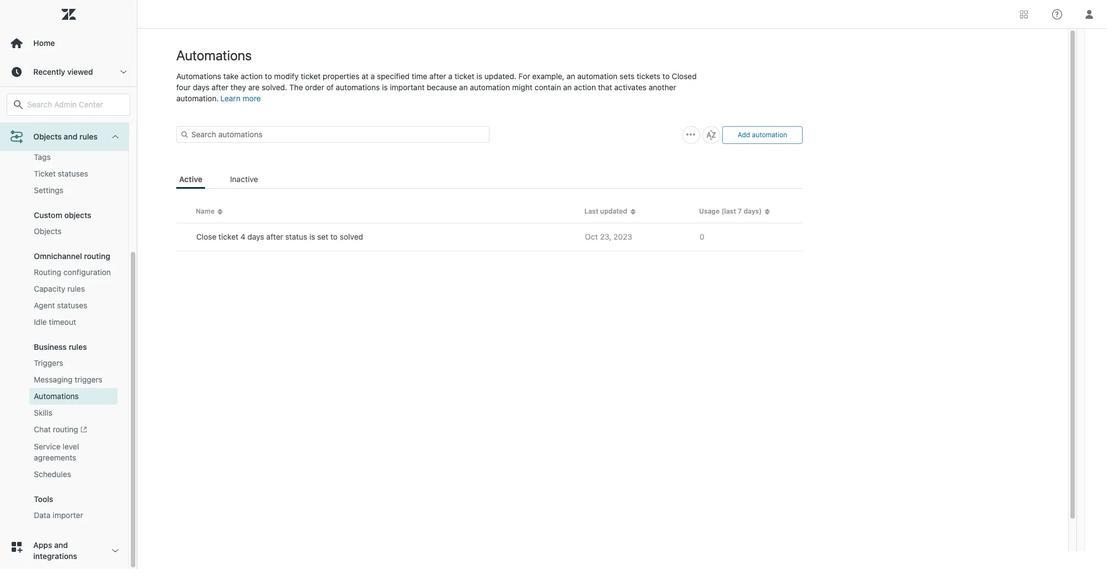 Task type: locate. For each thing, give the bounding box(es) containing it.
messaging
[[34, 375, 73, 385]]

home button
[[0, 29, 137, 58]]

triggers
[[34, 359, 63, 368]]

zendesk products image
[[1020, 10, 1028, 18]]

tree item
[[0, 58, 129, 533]]

data importer
[[34, 511, 83, 521]]

settings
[[34, 186, 63, 195]]

data importer element
[[34, 511, 83, 522]]

0 vertical spatial statuses
[[58, 169, 88, 179]]

triggers
[[75, 375, 102, 385]]

rules down routing configuration link
[[67, 284, 85, 294]]

and for objects
[[64, 132, 77, 141]]

messaging triggers element
[[34, 375, 102, 386]]

Search Admin Center field
[[27, 100, 123, 110]]

viewed
[[67, 67, 93, 77]]

1 vertical spatial and
[[54, 541, 68, 551]]

routing
[[34, 268, 61, 277]]

service level agreements
[[34, 443, 79, 463]]

forms link
[[29, 116, 118, 132]]

routing configuration link
[[29, 264, 118, 281]]

1 horizontal spatial routing
[[84, 252, 110, 261]]

routing
[[84, 252, 110, 261], [53, 425, 78, 435]]

0 vertical spatial objects
[[33, 132, 62, 141]]

automations element
[[34, 391, 79, 402]]

ticket statuses element
[[34, 169, 88, 180]]

1 vertical spatial statuses
[[57, 301, 87, 310]]

idle timeout
[[34, 318, 76, 327]]

0 vertical spatial rules
[[79, 132, 98, 141]]

rules
[[79, 132, 98, 141], [67, 284, 85, 294], [69, 343, 87, 352]]

rules up triggers link at the left bottom
[[69, 343, 87, 352]]

tree item containing forms
[[0, 58, 129, 533]]

none search field inside primary element
[[1, 94, 136, 116]]

objects down custom
[[34, 227, 62, 236]]

tree containing forms
[[0, 58, 137, 570]]

0 vertical spatial routing
[[84, 252, 110, 261]]

timeout
[[49, 318, 76, 327]]

tags element
[[34, 152, 51, 163]]

statuses
[[58, 169, 88, 179], [57, 301, 87, 310]]

messaging triggers
[[34, 375, 102, 385]]

configuration
[[63, 268, 111, 277]]

schedules link
[[29, 467, 118, 484]]

and for apps
[[54, 541, 68, 551]]

capacity rules element
[[34, 284, 85, 295]]

statuses down the tags link
[[58, 169, 88, 179]]

routing for omnichannel routing
[[84, 252, 110, 261]]

and
[[64, 132, 77, 141], [54, 541, 68, 551]]

statuses for ticket statuses
[[58, 169, 88, 179]]

capacity rules
[[34, 284, 85, 294]]

ticket statuses
[[34, 169, 88, 179]]

statuses down the capacity rules link in the left of the page
[[57, 301, 87, 310]]

0 vertical spatial and
[[64, 132, 77, 141]]

objects
[[33, 132, 62, 141], [34, 227, 62, 236]]

objects inside group
[[34, 227, 62, 236]]

1 vertical spatial rules
[[67, 284, 85, 294]]

skills link
[[29, 405, 118, 422]]

service level agreements link
[[29, 439, 118, 467]]

and up the tags link
[[64, 132, 77, 141]]

objects inside dropdown button
[[33, 132, 62, 141]]

capacity rules link
[[29, 281, 118, 298]]

routing configuration element
[[34, 267, 111, 278]]

0 horizontal spatial routing
[[53, 425, 78, 435]]

routing up configuration
[[84, 252, 110, 261]]

and up 'integrations'
[[54, 541, 68, 551]]

tools element
[[34, 495, 53, 505]]

home
[[33, 38, 55, 48]]

and inside tree item
[[64, 132, 77, 141]]

rules up the tags link
[[79, 132, 98, 141]]

rules inside dropdown button
[[79, 132, 98, 141]]

objects
[[64, 211, 91, 220]]

recently viewed
[[33, 67, 93, 77]]

omnichannel routing element
[[34, 252, 110, 261]]

2 vertical spatial rules
[[69, 343, 87, 352]]

1 vertical spatial objects
[[34, 227, 62, 236]]

None search field
[[1, 94, 136, 116]]

objects element
[[34, 226, 62, 237]]

level
[[63, 443, 79, 452]]

1 vertical spatial routing
[[53, 425, 78, 435]]

service level agreements element
[[34, 442, 113, 464]]

messaging triggers link
[[29, 372, 118, 389]]

objects down forms element
[[33, 132, 62, 141]]

routing up level
[[53, 425, 78, 435]]

business rules element
[[34, 343, 87, 352]]

and inside apps and integrations
[[54, 541, 68, 551]]

objects link
[[29, 223, 118, 240]]

agreements
[[34, 454, 76, 463]]

ticket
[[34, 169, 56, 179]]

fields link
[[29, 132, 118, 149]]

chat routing link
[[29, 422, 118, 439]]

settings link
[[29, 182, 118, 199]]

integrations
[[33, 552, 77, 562]]

agent
[[34, 301, 55, 310]]

tree
[[0, 58, 137, 570]]



Task type: describe. For each thing, give the bounding box(es) containing it.
tags link
[[29, 149, 118, 166]]

agent statuses element
[[34, 300, 87, 312]]

forms element
[[34, 119, 56, 130]]

chat routing
[[34, 425, 78, 435]]

rules for business rules
[[69, 343, 87, 352]]

schedules
[[34, 470, 71, 480]]

objects for objects and rules
[[33, 132, 62, 141]]

omnichannel
[[34, 252, 82, 261]]

idle timeout link
[[29, 314, 118, 331]]

data
[[34, 511, 51, 521]]

apps and integrations button
[[0, 533, 129, 570]]

business rules
[[34, 343, 87, 352]]

omnichannel routing
[[34, 252, 110, 261]]

recently viewed button
[[0, 58, 137, 86]]

custom objects element
[[34, 211, 91, 220]]

objects and rules
[[33, 132, 98, 141]]

tags
[[34, 152, 51, 162]]

tree item inside primary element
[[0, 58, 129, 533]]

tools
[[34, 495, 53, 505]]

automations
[[34, 392, 79, 401]]

capacity
[[34, 284, 65, 294]]

idle
[[34, 318, 47, 327]]

agent statuses
[[34, 301, 87, 310]]

triggers element
[[34, 358, 63, 369]]

apps
[[33, 541, 52, 551]]

data importer link
[[29, 508, 118, 525]]

tree inside primary element
[[0, 58, 137, 570]]

agent statuses link
[[29, 298, 118, 314]]

business
[[34, 343, 67, 352]]

routing for chat routing
[[53, 425, 78, 435]]

skills
[[34, 409, 52, 418]]

forms
[[34, 119, 56, 129]]

primary element
[[0, 0, 137, 570]]

statuses for agent statuses
[[57, 301, 87, 310]]

service
[[34, 443, 61, 452]]

automations link
[[29, 389, 118, 405]]

fields element
[[34, 135, 55, 146]]

user menu image
[[1082, 7, 1097, 21]]

triggers link
[[29, 355, 118, 372]]

schedules element
[[34, 470, 71, 481]]

objects and rules button
[[0, 123, 129, 151]]

objects and rules group
[[0, 87, 129, 533]]

fields
[[34, 136, 55, 145]]

apps and integrations
[[33, 541, 77, 562]]

custom objects
[[34, 211, 91, 220]]

help image
[[1052, 9, 1062, 19]]

objects for objects
[[34, 227, 62, 236]]

importer
[[53, 511, 83, 521]]

chat
[[34, 425, 51, 435]]

custom
[[34, 211, 62, 220]]

ticket statuses link
[[29, 166, 118, 182]]

routing configuration
[[34, 268, 111, 277]]

recently
[[33, 67, 65, 77]]

chat routing element
[[34, 425, 87, 436]]

rules for capacity rules
[[67, 284, 85, 294]]

settings element
[[34, 185, 63, 196]]

idle timeout element
[[34, 317, 76, 328]]

skills element
[[34, 408, 52, 419]]



Task type: vqa. For each thing, say whether or not it's contained in the screenshot.
Agent
yes



